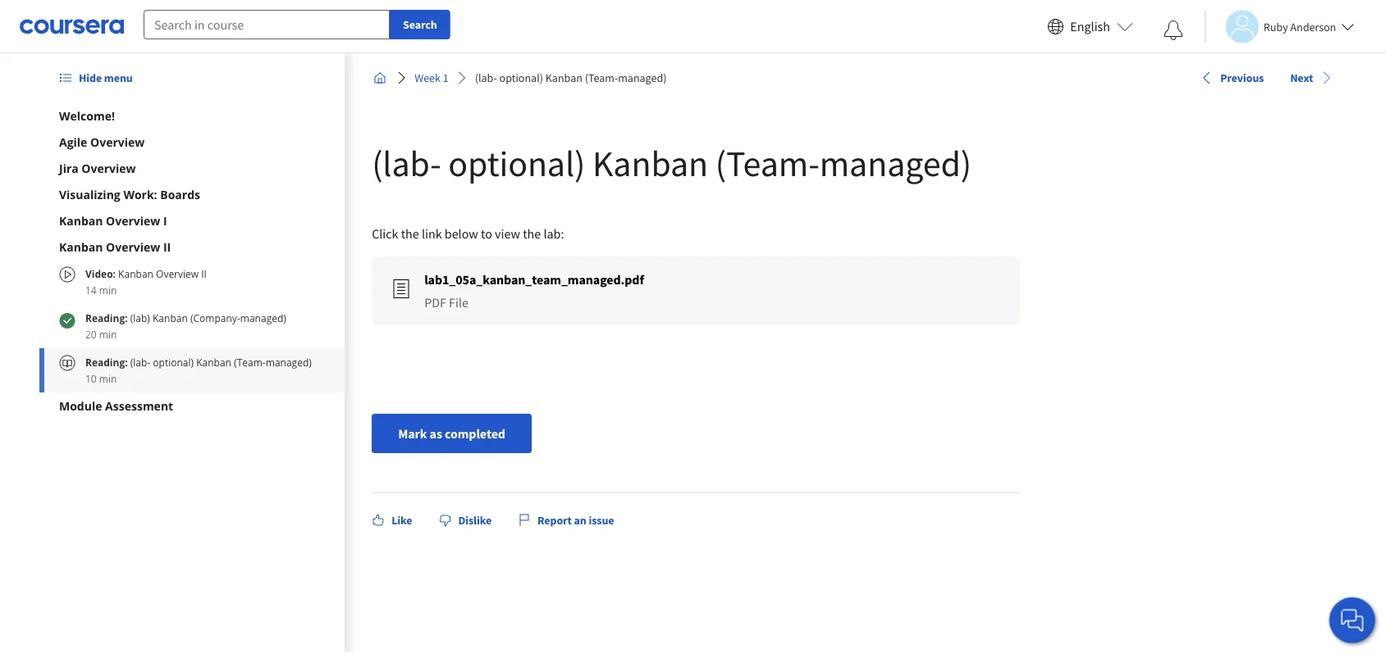Task type: locate. For each thing, give the bounding box(es) containing it.
overview
[[90, 134, 145, 150], [82, 160, 136, 176], [106, 213, 160, 229], [106, 239, 160, 255], [156, 267, 199, 281]]

(lab-
[[474, 71, 497, 85], [371, 140, 441, 186], [130, 356, 150, 369]]

1 vertical spatial (lab-
[[371, 140, 441, 186]]

kanban overview ii button
[[59, 239, 325, 255]]

14
[[85, 283, 97, 297]]

ii down "i"
[[163, 239, 171, 255]]

2 horizontal spatial (lab-
[[474, 71, 497, 85]]

(lab- up the click
[[371, 140, 441, 186]]

view
[[494, 226, 520, 242]]

reading: inside "reading: (lab) kanban (company-managed) 20 min"
[[85, 311, 128, 325]]

like
[[391, 514, 412, 528]]

like button
[[365, 506, 418, 536]]

(team-
[[584, 71, 618, 85], [715, 140, 819, 186], [234, 356, 266, 369]]

managed)
[[618, 71, 666, 85], [819, 140, 971, 186], [240, 311, 286, 325], [266, 356, 312, 369]]

lab:
[[543, 226, 564, 242]]

reading: (lab) kanban (company-managed) 20 min
[[85, 311, 286, 341]]

issue
[[588, 514, 614, 528]]

the
[[401, 226, 419, 242], [522, 226, 540, 242]]

Search in course text field
[[144, 10, 390, 39]]

reading:
[[85, 311, 128, 325], [85, 356, 128, 369]]

2 vertical spatial optional)
[[153, 356, 194, 369]]

agile
[[59, 134, 87, 150]]

visualizing work: boards button
[[59, 186, 325, 203]]

reading: inside reading: (lab- optional) kanban (team-managed) 10 min
[[85, 356, 128, 369]]

visualizing
[[59, 187, 120, 202]]

0 vertical spatial optional)
[[499, 71, 543, 85]]

reading: up "10"
[[85, 356, 128, 369]]

overview for agile overview
[[90, 134, 145, 150]]

the left link
[[401, 226, 419, 242]]

(lab- optional) kanban (team-managed)
[[474, 71, 666, 85], [371, 140, 971, 186]]

0 vertical spatial (team-
[[584, 71, 618, 85]]

mark as completed
[[398, 426, 505, 442]]

0 horizontal spatial (lab-
[[130, 356, 150, 369]]

0 vertical spatial reading:
[[85, 311, 128, 325]]

welcome!
[[59, 108, 115, 123]]

work:
[[123, 187, 157, 202]]

2 horizontal spatial (team-
[[715, 140, 819, 186]]

2 min from the top
[[99, 328, 117, 341]]

(lab- up assessment
[[130, 356, 150, 369]]

jira overview
[[59, 160, 136, 176]]

lab1_05a_kanban_team_managed.pdf
[[424, 272, 644, 288]]

menu
[[104, 71, 133, 85]]

agile overview
[[59, 134, 145, 150]]

2 reading: from the top
[[85, 356, 128, 369]]

ruby anderson
[[1264, 19, 1336, 34]]

below
[[444, 226, 478, 242]]

assessment
[[105, 398, 173, 414]]

optional) right 1
[[499, 71, 543, 85]]

overview down kanban overview i
[[106, 239, 160, 255]]

1 min from the top
[[99, 283, 117, 297]]

report an issue button
[[511, 506, 620, 536]]

dislike button
[[431, 506, 498, 536]]

coursera image
[[20, 13, 124, 40]]

0 vertical spatial (lab- optional) kanban (team-managed)
[[474, 71, 666, 85]]

reading: for min
[[85, 311, 128, 325]]

overview inside video: kanban overview ii 14 min
[[156, 267, 199, 281]]

kanban overview i
[[59, 213, 167, 229]]

ii
[[163, 239, 171, 255], [201, 267, 207, 281]]

jira
[[59, 160, 79, 176]]

kanban inside reading: (lab- optional) kanban (team-managed) 10 min
[[196, 356, 231, 369]]

video:
[[85, 267, 116, 281]]

2 vertical spatial min
[[99, 372, 117, 386]]

min right 20
[[99, 328, 117, 341]]

2 vertical spatial (team-
[[234, 356, 266, 369]]

1 vertical spatial min
[[99, 328, 117, 341]]

(lab- right 1
[[474, 71, 497, 85]]

week 1
[[414, 71, 448, 85]]

min
[[99, 283, 117, 297], [99, 328, 117, 341], [99, 372, 117, 386]]

10
[[85, 372, 97, 386]]

week 1 link
[[407, 63, 455, 93]]

1 vertical spatial reading:
[[85, 356, 128, 369]]

0 vertical spatial (lab-
[[474, 71, 497, 85]]

module assessment button
[[59, 398, 325, 414]]

mark as completed button
[[371, 414, 531, 454]]

1 vertical spatial (lab- optional) kanban (team-managed)
[[371, 140, 971, 186]]

(lab)
[[130, 311, 150, 325]]

kanban
[[545, 71, 582, 85], [592, 140, 708, 186], [59, 213, 103, 229], [59, 239, 103, 255], [118, 267, 153, 281], [153, 311, 188, 325], [196, 356, 231, 369]]

1 horizontal spatial (lab-
[[371, 140, 441, 186]]

overview up 'jira overview'
[[90, 134, 145, 150]]

2 vertical spatial (lab-
[[130, 356, 150, 369]]

hide menu button
[[53, 63, 139, 93]]

ii down 'kanban overview ii' 'dropdown button'
[[201, 267, 207, 281]]

ii inside 'dropdown button'
[[163, 239, 171, 255]]

optional)
[[499, 71, 543, 85], [448, 140, 585, 186], [153, 356, 194, 369]]

optional) up view on the top of page
[[448, 140, 585, 186]]

hide menu
[[79, 71, 133, 85]]

chat with us image
[[1339, 608, 1365, 634]]

1 reading: from the top
[[85, 311, 128, 325]]

0 horizontal spatial ii
[[163, 239, 171, 255]]

0 vertical spatial min
[[99, 283, 117, 297]]

kanban overview i button
[[59, 213, 325, 229]]

optional) down "reading: (lab) kanban (company-managed) 20 min"
[[153, 356, 194, 369]]

overview for kanban overview ii
[[106, 239, 160, 255]]

search
[[403, 17, 437, 32]]

managed) inside reading: (lab- optional) kanban (team-managed) 10 min
[[266, 356, 312, 369]]

report an issue
[[537, 514, 614, 528]]

1 horizontal spatial the
[[522, 226, 540, 242]]

3 min from the top
[[99, 372, 117, 386]]

min right the 14 on the left
[[99, 283, 117, 297]]

kanban inside 'dropdown button'
[[59, 239, 103, 255]]

link
[[421, 226, 442, 242]]

view pdf file image
[[391, 279, 411, 299]]

overview down visualizing work: boards
[[106, 213, 160, 229]]

reading: (lab- optional) kanban (team-managed) 10 min
[[85, 356, 312, 386]]

the left lab:
[[522, 226, 540, 242]]

0 horizontal spatial the
[[401, 226, 419, 242]]

overview down 'kanban overview ii' 'dropdown button'
[[156, 267, 199, 281]]

0 vertical spatial ii
[[163, 239, 171, 255]]

1 vertical spatial ii
[[201, 267, 207, 281]]

overview down "agile overview"
[[82, 160, 136, 176]]

1 vertical spatial (team-
[[715, 140, 819, 186]]

min right "10"
[[99, 372, 117, 386]]

1 horizontal spatial ii
[[201, 267, 207, 281]]

kanban inside dropdown button
[[59, 213, 103, 229]]

reading: up 20
[[85, 311, 128, 325]]

kanban inside "reading: (lab) kanban (company-managed) 20 min"
[[153, 311, 188, 325]]

0 horizontal spatial (team-
[[234, 356, 266, 369]]

show notifications image
[[1164, 21, 1183, 40]]



Task type: describe. For each thing, give the bounding box(es) containing it.
(lab- optional) kanban (team-managed) link
[[468, 63, 673, 93]]

(company-
[[190, 311, 240, 325]]

video: kanban overview ii 14 min
[[85, 267, 207, 297]]

visualizing work: boards
[[59, 187, 200, 202]]

reading: for 10
[[85, 356, 128, 369]]

as
[[429, 426, 442, 442]]

kanban overview ii
[[59, 239, 171, 255]]

pdf
[[424, 295, 446, 311]]

agile overview button
[[59, 134, 325, 150]]

ruby anderson button
[[1205, 10, 1354, 43]]

20
[[85, 328, 97, 341]]

2 the from the left
[[522, 226, 540, 242]]

1 horizontal spatial (team-
[[584, 71, 618, 85]]

jira overview button
[[59, 160, 325, 176]]

ii inside video: kanban overview ii 14 min
[[201, 267, 207, 281]]

(lab- inside reading: (lab- optional) kanban (team-managed) 10 min
[[130, 356, 150, 369]]

min inside reading: (lab- optional) kanban (team-managed) 10 min
[[99, 372, 117, 386]]

ruby
[[1264, 19, 1288, 34]]

next button
[[1283, 63, 1339, 93]]

1
[[442, 71, 448, 85]]

welcome! button
[[59, 107, 325, 124]]

dislike
[[458, 514, 491, 528]]

module assessment
[[59, 398, 173, 414]]

search button
[[390, 10, 450, 39]]

home image
[[373, 71, 386, 85]]

anderson
[[1290, 19, 1336, 34]]

min inside "reading: (lab) kanban (company-managed) 20 min"
[[99, 328, 117, 341]]

click the link below to view the lab:
[[371, 226, 564, 242]]

lab1_05a_kanban_team_managed.pdf pdf file
[[424, 272, 644, 311]]

english button
[[1041, 0, 1140, 53]]

1 vertical spatial optional)
[[448, 140, 585, 186]]

i
[[163, 213, 167, 229]]

(team- inside reading: (lab- optional) kanban (team-managed) 10 min
[[234, 356, 266, 369]]

next
[[1290, 70, 1313, 85]]

overview for kanban overview i
[[106, 213, 160, 229]]

module
[[59, 398, 102, 414]]

previous button
[[1194, 63, 1270, 93]]

report
[[537, 514, 571, 528]]

optional) inside reading: (lab- optional) kanban (team-managed) 10 min
[[153, 356, 194, 369]]

previous
[[1220, 70, 1264, 85]]

completed
[[444, 426, 505, 442]]

completed image
[[59, 313, 75, 329]]

managed) inside "reading: (lab) kanban (company-managed) 20 min"
[[240, 311, 286, 325]]

file
[[449, 295, 468, 311]]

1 the from the left
[[401, 226, 419, 242]]

an
[[574, 514, 586, 528]]

min inside video: kanban overview ii 14 min
[[99, 283, 117, 297]]

boards
[[160, 187, 200, 202]]

kanban inside video: kanban overview ii 14 min
[[118, 267, 153, 281]]

week
[[414, 71, 440, 85]]

mark
[[398, 426, 427, 442]]

to
[[480, 226, 492, 242]]

overview for jira overview
[[82, 160, 136, 176]]

hide
[[79, 71, 102, 85]]

click
[[371, 226, 398, 242]]

english
[[1070, 18, 1110, 35]]



Task type: vqa. For each thing, say whether or not it's contained in the screenshot.
3 button to the top
no



